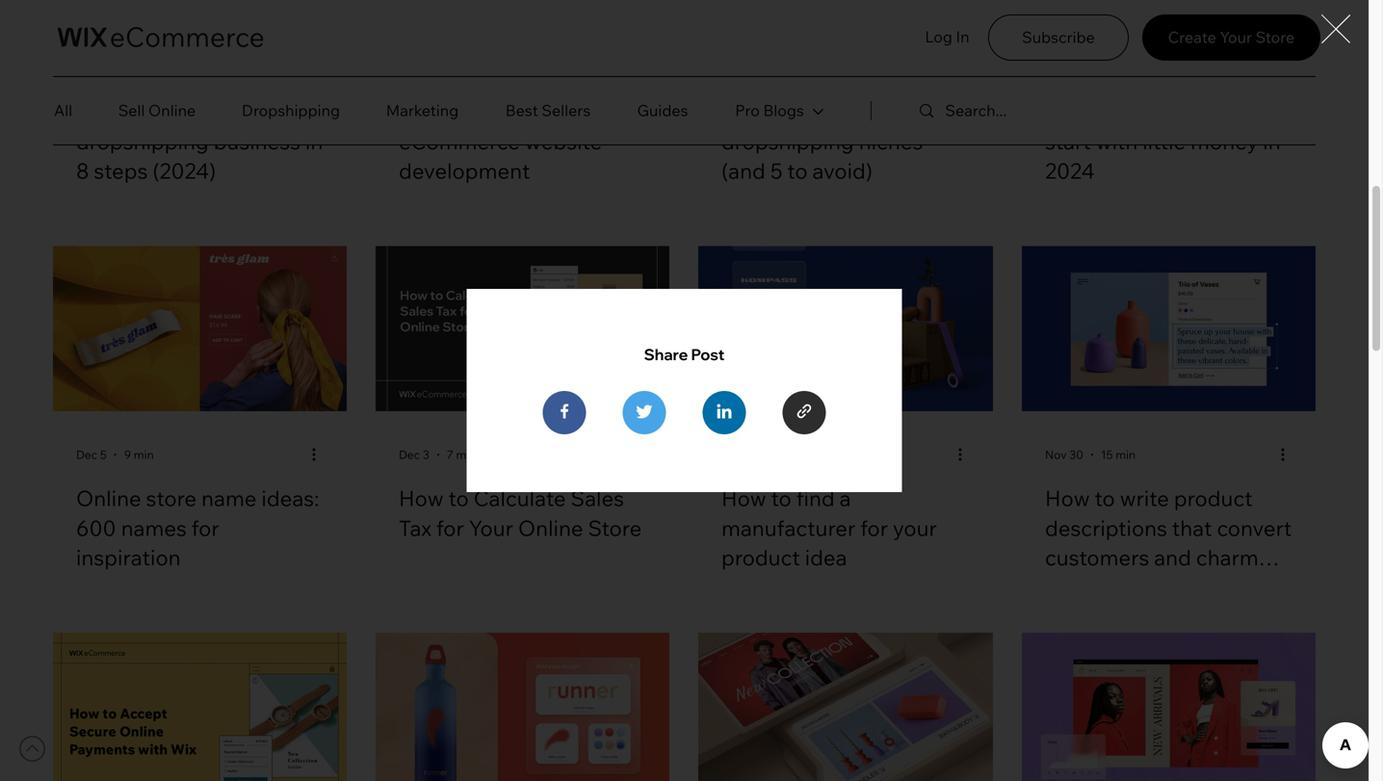 Task type: vqa. For each thing, say whether or not it's contained in the screenshot.
the top the 5
yes



Task type: locate. For each thing, give the bounding box(es) containing it.
how
[[76, 98, 121, 125], [399, 485, 444, 512], [722, 485, 767, 512], [1045, 485, 1090, 512]]

ago for complete
[[436, 61, 456, 75]]

10 up "complete"
[[474, 61, 486, 75]]

sell online
[[118, 101, 196, 120]]

6 days ago inside 17 best businesses to start with little money in 2024 element
[[1045, 61, 1103, 75]]

to right guide on the top left
[[607, 98, 627, 125]]

sell online link
[[94, 92, 220, 130]]

min right 11
[[810, 61, 830, 75]]

1 horizontal spatial start
[[1045, 128, 1091, 154]]

2 in from the left
[[1263, 128, 1281, 154]]

ago
[[114, 61, 134, 75], [436, 61, 456, 75], [759, 61, 779, 75], [1083, 61, 1103, 75]]

0 horizontal spatial for
[[192, 515, 219, 541]]

0 horizontal spatial a
[[202, 98, 213, 125]]

10 most profitable dropshipping niches (and 5 to avoid) element
[[698, 0, 993, 217]]

1 vertical spatial product
[[722, 545, 800, 571]]

ago up sell
[[114, 61, 134, 75]]

for inside how to calculate sales tax for your online store
[[436, 515, 464, 541]]

600
[[76, 515, 116, 541]]

0 vertical spatial 10
[[474, 61, 486, 75]]

10
[[474, 61, 486, 75], [722, 98, 745, 125]]

start inside 17 best businesses to start with little money in 2024
[[1045, 128, 1091, 154]]

store
[[146, 485, 197, 512]]

1 horizontal spatial your
[[469, 515, 513, 541]]

share via facebook image
[[555, 402, 574, 420]]

a inside how to start a dropshipping business in 8 steps (2024)
[[202, 98, 213, 125]]

google
[[1045, 574, 1118, 601]]

0 vertical spatial product
[[1174, 485, 1253, 512]]

how for dropshipping
[[76, 98, 121, 125]]

store down "sales" at the left
[[588, 515, 642, 541]]

1 6 days ago from the left
[[722, 61, 779, 75]]

1 horizontal spatial product
[[1174, 485, 1253, 512]]

how to find a manufacturer for your product idea element
[[698, 246, 993, 604]]

ecommerce
[[399, 128, 520, 154]]

1 horizontal spatial in
[[1263, 128, 1281, 154]]

descriptions
[[1045, 515, 1168, 541]]

1 days from the left
[[86, 61, 111, 75]]

10 for 10 min
[[474, 61, 486, 75]]

a for start
[[202, 98, 213, 125]]

1 vertical spatial store
[[588, 515, 642, 541]]

6 days ago up pro
[[722, 61, 779, 75]]

sell
[[118, 101, 145, 120]]

5
[[399, 61, 405, 75], [771, 158, 783, 184], [100, 448, 107, 462]]

ago left 11
[[759, 61, 779, 75]]

6 inside 17 best businesses to start with little money in 2024 element
[[1045, 61, 1052, 75]]

None search field
[[908, 89, 1163, 133]]

6 days ago for most
[[722, 61, 779, 75]]

0 horizontal spatial 10
[[474, 61, 486, 75]]

dropshipping down sell
[[76, 128, 209, 154]]

in inside how to start a dropshipping business in 8 steps (2024)
[[305, 128, 323, 154]]

2 for from the left
[[436, 515, 464, 541]]

2 horizontal spatial online
[[518, 515, 583, 541]]

min up the write on the right of page
[[1116, 448, 1136, 462]]

1 horizontal spatial store
[[1256, 28, 1295, 47]]

4 ago from the left
[[1083, 61, 1103, 75]]

min right 9
[[134, 448, 154, 462]]

15 right 30
[[1101, 448, 1113, 462]]

1 horizontal spatial 10
[[722, 98, 745, 125]]

store left close image
[[1256, 28, 1295, 47]]

for right the tax
[[436, 515, 464, 541]]

to up manufacturer
[[771, 485, 792, 512]]

6 days ago inside the 10 most profitable dropshipping niches (and 5 to avoid) element
[[722, 61, 779, 75]]

17 best businesses to start with little money in 2024 image
[[1022, 0, 1316, 25]]

days down subscribe link
[[1055, 61, 1080, 75]]

1 horizontal spatial 6 days ago
[[1045, 61, 1103, 75]]

1 for from the left
[[192, 515, 219, 541]]

to left 'avoid)'
[[787, 158, 808, 184]]

product down manufacturer
[[722, 545, 800, 571]]

how inside how to write product descriptions that convert customers and charm google
[[1045, 485, 1090, 512]]

dec left 9
[[76, 448, 97, 462]]

3 days from the left
[[731, 61, 756, 75]]

calculate
[[474, 485, 566, 512]]

17 best businesses to start with little money in 2024
[[1045, 98, 1281, 184]]

dropshipping link
[[220, 92, 362, 130]]

15
[[152, 61, 164, 75], [1101, 448, 1113, 462]]

Search... search field
[[945, 89, 1122, 133]]

online store name ideas: 600 names for inspiration element
[[53, 246, 347, 604]]

2 vertical spatial online
[[518, 515, 583, 541]]

0 horizontal spatial in
[[305, 128, 323, 154]]

dec inside online store name ideas: 600 names for inspiration 'element'
[[76, 448, 97, 462]]

ago left 10 min
[[436, 61, 456, 75]]

4 days from the left
[[1055, 61, 1080, 75]]

with
[[1096, 128, 1138, 154]]

share via linkedin image
[[715, 402, 734, 420]]

2 ago from the left
[[436, 61, 456, 75]]

a right sell online
[[202, 98, 213, 125]]

2 days from the left
[[408, 61, 433, 75]]

days inside 17 best businesses to start with little money in 2024 element
[[1055, 61, 1080, 75]]

6 up site element
[[722, 61, 729, 75]]

how inside how to find a manufacturer for your product idea
[[722, 485, 767, 512]]

how up the tax
[[399, 485, 444, 512]]

1 vertical spatial 10
[[722, 98, 745, 125]]

your right create
[[1220, 28, 1252, 47]]

share
[[644, 345, 688, 364]]

in right money
[[1263, 128, 1281, 154]]

6 for 10 most profitable dropshipping niches (and 5 to avoid)
[[722, 61, 729, 75]]

avoid)
[[813, 158, 873, 184]]

marketing
[[386, 101, 459, 120]]

17 best businesses to start with little money in 2024 link
[[1045, 97, 1293, 186]]

1 vertical spatial online
[[76, 485, 141, 512]]

3 for from the left
[[860, 515, 888, 541]]

your inside your complete guide to ecommerce website development
[[399, 98, 443, 125]]

subscribe
[[1022, 28, 1095, 47]]

how down "nov 30"
[[1045, 485, 1090, 512]]

how for descriptions
[[1045, 485, 1090, 512]]

in
[[956, 27, 970, 46]]

2 dec from the left
[[399, 448, 420, 462]]

your down 5 days ago
[[399, 98, 443, 125]]

dec for dec 5
[[76, 448, 97, 462]]

1 horizontal spatial dec
[[399, 448, 420, 462]]

store inside how to calculate sales tax for your online store
[[588, 515, 642, 541]]

how to start a dropshipping business in 8 steps (2024)
[[76, 98, 323, 184]]

for inside how to find a manufacturer for your product idea
[[860, 515, 888, 541]]

to inside how to calculate sales tax for your online store
[[449, 485, 469, 512]]

6
[[722, 61, 729, 75], [1045, 61, 1052, 75]]

marketing link
[[362, 92, 483, 130]]

online down the calculate
[[518, 515, 583, 541]]

complete
[[448, 98, 541, 125]]

sales
[[571, 485, 624, 512]]

6 days ago
[[722, 61, 779, 75], [1045, 61, 1103, 75]]

dec 5
[[76, 448, 107, 462]]

to
[[126, 98, 146, 125], [607, 98, 627, 125], [1236, 98, 1256, 125], [787, 158, 808, 184], [449, 485, 469, 512], [771, 485, 792, 512], [1095, 485, 1115, 512]]

2 6 days ago from the left
[[1045, 61, 1103, 75]]

your down the calculate
[[469, 515, 513, 541]]

ideas:
[[261, 485, 319, 512]]

start right sell
[[151, 98, 197, 125]]

1 vertical spatial 15 min
[[1101, 448, 1136, 462]]

days up marketing on the top
[[408, 61, 433, 75]]

profitable
[[805, 98, 901, 125]]

to inside your complete guide to ecommerce website development
[[607, 98, 627, 125]]

to inside how to start a dropshipping business in 8 steps (2024)
[[126, 98, 146, 125]]

0 horizontal spatial your
[[399, 98, 443, 125]]

for inside online store name ideas: 600 names for inspiration
[[192, 515, 219, 541]]

how to start an online store in 10 steps (2024 guide) image
[[1022, 633, 1316, 781]]

min up sell online
[[166, 61, 186, 75]]

dec left 3 on the bottom
[[399, 448, 420, 462]]

1 vertical spatial start
[[1045, 128, 1091, 154]]

0 horizontal spatial 5
[[100, 448, 107, 462]]

development
[[399, 158, 530, 184]]

ago inside the 10 most profitable dropshipping niches (and 5 to avoid) element
[[759, 61, 779, 75]]

10 left most
[[722, 98, 745, 125]]

your complete guide to ecommerce website development
[[399, 98, 627, 184]]

1 6 from the left
[[722, 61, 729, 75]]

0 vertical spatial start
[[151, 98, 197, 125]]

6 days ago down subscribe link
[[1045, 61, 1103, 75]]

product up 'that' at the bottom of page
[[1174, 485, 1253, 512]]

1 vertical spatial 5
[[771, 158, 783, 184]]

that
[[1172, 515, 1212, 541]]

10 most profitable dropshipping niches (and 5 to avoid)
[[722, 98, 923, 184]]

2 horizontal spatial 5
[[771, 158, 783, 184]]

1 dropshipping from the left
[[76, 128, 209, 154]]

1 horizontal spatial 6
[[1045, 61, 1052, 75]]

how to calculate sales tax for your online store
[[399, 485, 642, 541]]

0 vertical spatial a
[[202, 98, 213, 125]]

days right 4
[[86, 61, 111, 75]]

1 vertical spatial a
[[840, 485, 851, 512]]

dec
[[76, 448, 97, 462], [399, 448, 420, 462]]

5 left 9
[[100, 448, 107, 462]]

(and
[[722, 158, 766, 184]]

days for 17
[[1055, 61, 1080, 75]]

0 horizontal spatial online
[[76, 485, 141, 512]]

how right all
[[76, 98, 121, 125]]

your complete guide to ecommerce website development link
[[399, 97, 646, 186]]

to down 7 min
[[449, 485, 469, 512]]

0 vertical spatial your
[[1220, 28, 1252, 47]]

0 vertical spatial store
[[1256, 28, 1295, 47]]

a right find
[[840, 485, 851, 512]]

dropshipping inside how to start a dropshipping business in 8 steps (2024)
[[76, 128, 209, 154]]

14 ecommerce website design examples for inspiration in 2024 image
[[698, 633, 993, 781]]

online up the 600
[[76, 485, 141, 512]]

10 most profitable dropshipping niches (and 5 to avoid) link
[[722, 97, 970, 186]]

store inside "link"
[[1256, 28, 1295, 47]]

min
[[166, 61, 186, 75], [489, 61, 509, 75], [810, 61, 830, 75], [1136, 61, 1156, 75], [134, 448, 154, 462], [456, 448, 476, 462], [1116, 448, 1136, 462]]

to inside 10 most profitable dropshipping niches (and 5 to avoid)
[[787, 158, 808, 184]]

online inside how to calculate sales tax for your online store
[[518, 515, 583, 541]]

5 right the (and
[[771, 158, 783, 184]]

your
[[1220, 28, 1252, 47], [399, 98, 443, 125], [469, 515, 513, 541]]

days up pro
[[731, 61, 756, 75]]

dropshipping down blogs
[[722, 128, 854, 154]]

how inside how to calculate sales tax for your online store
[[399, 485, 444, 512]]

0 horizontal spatial product
[[722, 545, 800, 571]]

days
[[86, 61, 111, 75], [408, 61, 433, 75], [731, 61, 756, 75], [1055, 61, 1080, 75]]

for down 'name' at the left of page
[[192, 515, 219, 541]]

start inside how to start a dropshipping business in 8 steps (2024)
[[151, 98, 197, 125]]

how to write product descriptions that convert customers and charm google
[[1045, 485, 1292, 601]]

10 min
[[474, 61, 509, 75]]

min inside how to calculate sales tax for your online store element
[[456, 448, 476, 462]]

to down '4 days ago'
[[126, 98, 146, 125]]

days for 10
[[731, 61, 756, 75]]

to inside 17 best businesses to start with little money in 2024
[[1236, 98, 1256, 125]]

min inside the 10 most profitable dropshipping niches (and 5 to avoid) element
[[810, 61, 830, 75]]

in
[[305, 128, 323, 154], [1263, 128, 1281, 154]]

min right the 14
[[1136, 61, 1156, 75]]

0 horizontal spatial dropshipping
[[76, 128, 209, 154]]

1 horizontal spatial 5
[[399, 61, 405, 75]]

0 horizontal spatial 6 days ago
[[722, 61, 779, 75]]

to up money
[[1236, 98, 1256, 125]]

15 min up sell online
[[152, 61, 186, 75]]

15 min right 30
[[1101, 448, 1136, 462]]

5 up marketing on the top
[[399, 61, 405, 75]]

6 down subscribe link
[[1045, 61, 1052, 75]]

all link
[[54, 92, 94, 130]]

days for your
[[408, 61, 433, 75]]

a
[[202, 98, 213, 125], [840, 485, 851, 512]]

0 horizontal spatial store
[[588, 515, 642, 541]]

0 vertical spatial 5
[[399, 61, 405, 75]]

1 in from the left
[[305, 128, 323, 154]]

min inside 17 best businesses to start with little money in 2024 element
[[1136, 61, 1156, 75]]

0 horizontal spatial start
[[151, 98, 197, 125]]

pro blogs
[[735, 101, 804, 120]]

ago left the 14
[[1083, 61, 1103, 75]]

how inside how to start a dropshipping business in 8 steps (2024)
[[76, 98, 121, 125]]

how to calculate sales tax for your online store image
[[376, 246, 670, 411]]

1 dec from the left
[[76, 448, 97, 462]]

2 horizontal spatial your
[[1220, 28, 1252, 47]]

10 inside 10 most profitable dropshipping niches (and 5 to avoid)
[[722, 98, 745, 125]]

1 horizontal spatial 15 min
[[1101, 448, 1136, 462]]

create
[[1168, 28, 1217, 47]]

0 vertical spatial 15 min
[[152, 61, 186, 75]]

9 best print-on-demand companies for selling customized products image
[[376, 633, 670, 781]]

2 6 from the left
[[1045, 61, 1052, 75]]

15 up sell online
[[152, 61, 164, 75]]

how up manufacturer
[[722, 485, 767, 512]]

how to calculate sales tax for your online store element
[[376, 246, 670, 604]]

how to calculate sales tax for your online store link
[[399, 484, 646, 543]]

to up descriptions
[[1095, 485, 1115, 512]]

1 vertical spatial your
[[399, 98, 443, 125]]

subscribe link
[[988, 14, 1129, 61]]

2 dropshipping from the left
[[722, 128, 854, 154]]

0 horizontal spatial dec
[[76, 448, 97, 462]]

1 horizontal spatial dropshipping
[[722, 128, 854, 154]]

0 horizontal spatial 6
[[722, 61, 729, 75]]

inspiration
[[76, 545, 181, 571]]

for left your
[[860, 515, 888, 541]]

4 days ago
[[76, 61, 134, 75]]

min right 7 at the bottom left of the page
[[456, 448, 476, 462]]

product
[[1174, 485, 1253, 512], [722, 545, 800, 571]]

dec inside how to calculate sales tax for your online store element
[[399, 448, 420, 462]]

15 min
[[152, 61, 186, 75], [1101, 448, 1136, 462]]

3
[[423, 448, 429, 462]]

2 vertical spatial your
[[469, 515, 513, 541]]

how to start a dropshipping business in 8 steps (2024) link
[[76, 97, 324, 186]]

how for manufacturer
[[722, 485, 767, 512]]

1 vertical spatial 15
[[1101, 448, 1113, 462]]

a inside how to find a manufacturer for your product idea
[[840, 485, 851, 512]]

start up 2024
[[1045, 128, 1091, 154]]

in down the dropshipping
[[305, 128, 323, 154]]

2 horizontal spatial for
[[860, 515, 888, 541]]

0 horizontal spatial 15
[[152, 61, 164, 75]]

10 for 10 most profitable dropshipping niches (and 5 to avoid)
[[722, 98, 745, 125]]

ago inside 17 best businesses to start with little money in 2024 element
[[1083, 61, 1103, 75]]

min inside online store name ideas: 600 names for inspiration 'element'
[[134, 448, 154, 462]]

2024
[[1045, 158, 1095, 184]]

for for manufacturer
[[860, 515, 888, 541]]

for
[[192, 515, 219, 541], [436, 515, 464, 541], [860, 515, 888, 541]]

7 min
[[447, 448, 476, 462]]

1 ago from the left
[[114, 61, 134, 75]]

share via twitter image
[[635, 402, 654, 420]]

6 inside the 10 most profitable dropshipping niches (and 5 to avoid) element
[[722, 61, 729, 75]]

1 horizontal spatial 15
[[1101, 448, 1113, 462]]

online right sell
[[148, 101, 196, 120]]

in inside 17 best businesses to start with little money in 2024
[[1263, 128, 1281, 154]]

and
[[1154, 545, 1192, 571]]

0 vertical spatial 15
[[152, 61, 164, 75]]

2 vertical spatial 5
[[100, 448, 107, 462]]

store
[[1256, 28, 1295, 47], [588, 515, 642, 541]]

1 horizontal spatial online
[[148, 101, 196, 120]]

your inside the create your store "link"
[[1220, 28, 1252, 47]]

days inside the 10 most profitable dropshipping niches (and 5 to avoid) element
[[731, 61, 756, 75]]

1 horizontal spatial for
[[436, 515, 464, 541]]

3 ago from the left
[[759, 61, 779, 75]]

1 horizontal spatial a
[[840, 485, 851, 512]]

5 inside online store name ideas: 600 names for inspiration 'element'
[[100, 448, 107, 462]]



Task type: describe. For each thing, give the bounding box(es) containing it.
ago for most
[[759, 61, 779, 75]]

create your store link
[[1143, 14, 1321, 61]]

create your store
[[1168, 28, 1295, 47]]

share via link image
[[795, 402, 814, 420]]

days for how
[[86, 61, 111, 75]]

all
[[54, 101, 72, 120]]

how for tax
[[399, 485, 444, 512]]

how to find a manufacturer for your product idea image
[[698, 246, 993, 411]]

ago for best
[[1083, 61, 1103, 75]]

how to write product descriptions that convert customers and charm google image
[[1022, 246, 1316, 411]]

names
[[121, 515, 187, 541]]

6 days ago for best
[[1045, 61, 1103, 75]]

share post
[[644, 345, 725, 364]]

sellers
[[542, 101, 591, 120]]

9
[[124, 448, 131, 462]]

guide
[[546, 98, 602, 125]]

most
[[750, 98, 800, 125]]

best sellers
[[506, 101, 591, 120]]

0 horizontal spatial 15 min
[[152, 61, 186, 75]]

online store name ideas: 600 names for inspiration image
[[53, 246, 347, 411]]

customers
[[1045, 545, 1150, 571]]

write
[[1120, 485, 1169, 512]]

17
[[1045, 98, 1068, 125]]

tax
[[399, 515, 432, 541]]

0 vertical spatial online
[[148, 101, 196, 120]]

online store name ideas: 600 names for inspiration link
[[76, 484, 324, 573]]

how to write product descriptions that convert customers and charm google link
[[1045, 484, 1293, 601]]

guides link
[[614, 92, 712, 130]]

best
[[1073, 98, 1117, 125]]

5 days ago
[[399, 61, 456, 75]]

15 inside how to write product descriptions that convert customers and charm google element
[[1101, 448, 1113, 462]]

14
[[1120, 61, 1133, 75]]

7
[[447, 448, 454, 462]]

min inside how to write product descriptions that convert customers and charm google element
[[1116, 448, 1136, 462]]

product inside how to find a manufacturer for your product idea
[[722, 545, 800, 571]]

for for tax
[[436, 515, 464, 541]]

close image
[[1322, 14, 1351, 43]]

log in
[[925, 27, 970, 46]]

charm
[[1196, 545, 1259, 571]]

blogs
[[763, 101, 804, 120]]

product inside how to write product descriptions that convert customers and charm google
[[1174, 485, 1253, 512]]

dec for dec 3
[[399, 448, 420, 462]]

niches
[[859, 128, 923, 154]]

nov
[[1045, 448, 1067, 462]]

how to find a manufacturer for your product idea
[[722, 485, 937, 571]]

30
[[1070, 448, 1084, 462]]

online inside online store name ideas: 600 names for inspiration
[[76, 485, 141, 512]]

10 most profitable dropshipping niches (and 5 to avoid) image
[[698, 0, 993, 25]]

4
[[76, 61, 83, 75]]

dec 3
[[399, 448, 429, 462]]

business
[[214, 128, 301, 154]]

8
[[76, 158, 89, 184]]

idea
[[805, 545, 847, 571]]

14 min
[[1120, 61, 1156, 75]]

9 min
[[124, 448, 154, 462]]

5 inside 10 most profitable dropshipping niches (and 5 to avoid)
[[771, 158, 783, 184]]

how to accept secure online payments with wix image
[[53, 633, 347, 781]]

17 best businesses to start with little money in 2024 element
[[1022, 0, 1316, 217]]

find
[[796, 485, 835, 512]]

11
[[797, 61, 808, 75]]

ago for to
[[114, 61, 134, 75]]

money
[[1191, 128, 1258, 154]]

post
[[691, 345, 725, 364]]

a for find
[[840, 485, 851, 512]]

your inside how to calculate sales tax for your online store
[[469, 515, 513, 541]]

6 for 17 best businesses to start with little money in 2024
[[1045, 61, 1052, 75]]

log
[[925, 27, 953, 46]]

11 min
[[797, 61, 830, 75]]

how to write product descriptions that convert customers and charm google element
[[1022, 246, 1316, 604]]

pro
[[735, 101, 760, 120]]

online store name ideas: 600 names for inspiration
[[76, 485, 319, 571]]

dropshipping
[[242, 101, 340, 120]]

(2024)
[[153, 158, 216, 184]]

manufacturer
[[722, 515, 856, 541]]

how to find a manufacturer for your product idea link
[[722, 484, 970, 573]]

nov 30
[[1045, 448, 1084, 462]]

site element
[[712, 88, 828, 146]]

name
[[201, 485, 257, 512]]

little
[[1143, 128, 1186, 154]]

to inside how to find a manufacturer for your product idea
[[771, 485, 792, 512]]

steps
[[94, 158, 148, 184]]

best
[[506, 101, 538, 120]]

min up "complete"
[[489, 61, 509, 75]]

guides
[[637, 101, 688, 120]]

convert
[[1217, 515, 1292, 541]]

businesses
[[1121, 98, 1231, 125]]

log in link
[[921, 17, 974, 57]]

15 min inside how to write product descriptions that convert customers and charm google element
[[1101, 448, 1136, 462]]

website
[[525, 128, 602, 154]]

to inside how to write product descriptions that convert customers and charm google
[[1095, 485, 1115, 512]]

best sellers link
[[483, 92, 614, 130]]

dropshipping inside 10 most profitable dropshipping niches (and 5 to avoid)
[[722, 128, 854, 154]]



